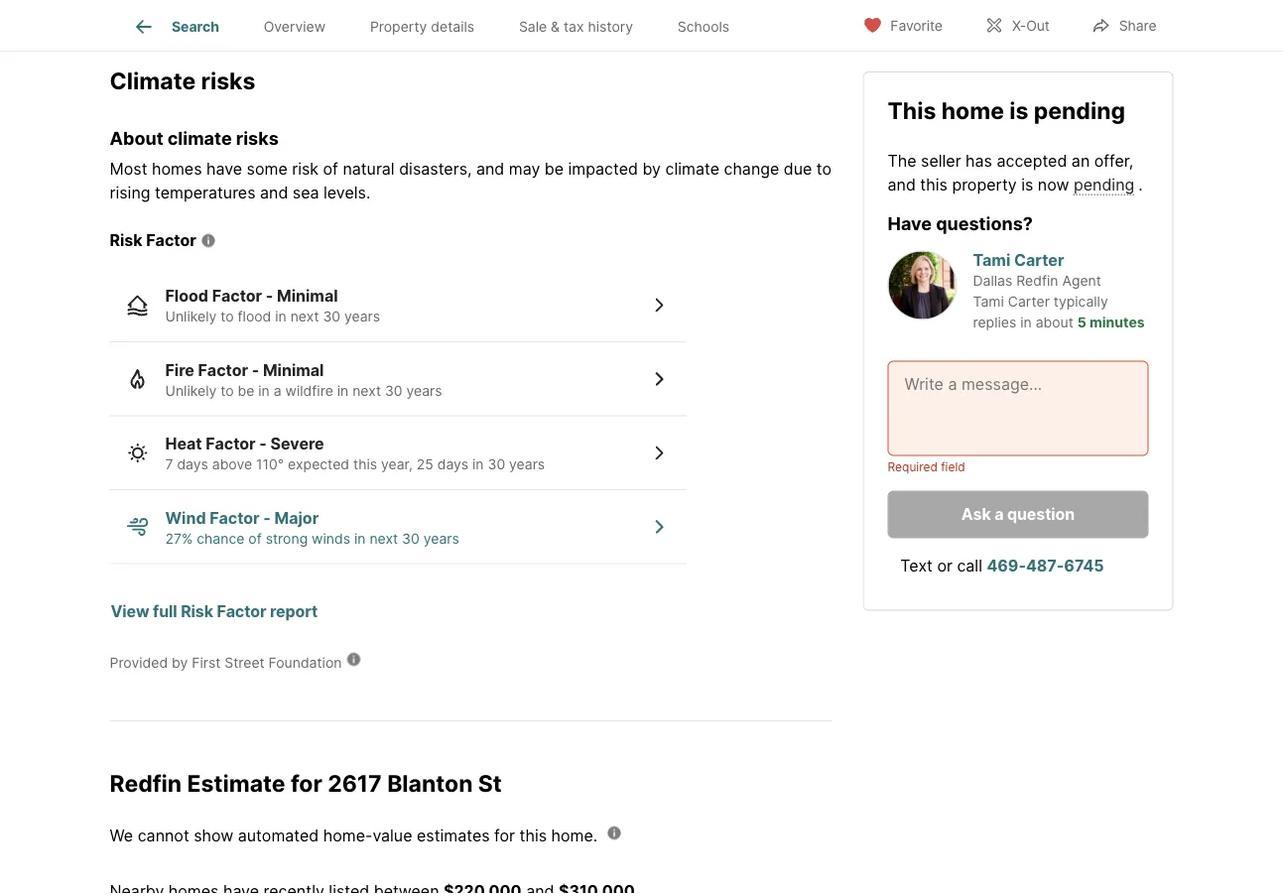 Task type: locate. For each thing, give the bounding box(es) containing it.
in
[[275, 309, 287, 326], [1021, 314, 1032, 331], [258, 383, 270, 400], [337, 383, 349, 400], [473, 457, 484, 473], [354, 531, 366, 547]]

30 up fire factor - minimal unlikely to be in a wildfire in next 30 years
[[323, 309, 341, 326]]

agent
[[1063, 272, 1102, 289]]

0 vertical spatial to
[[817, 160, 832, 179]]

- for flood
[[266, 287, 273, 306]]

next right wildfire
[[353, 383, 381, 400]]

x-out
[[1012, 17, 1050, 34]]

1 vertical spatial unlikely
[[165, 383, 217, 400]]

1 horizontal spatial climate
[[666, 160, 720, 179]]

risks down search
[[201, 67, 255, 95]]

is down accepted on the top of the page
[[1022, 174, 1034, 194]]

have questions?
[[888, 212, 1033, 234]]

1 vertical spatial minimal
[[263, 361, 324, 380]]

1 vertical spatial is
[[1022, 174, 1034, 194]]

minimal up fire factor - minimal unlikely to be in a wildfire in next 30 years
[[277, 287, 338, 306]]

- up the strong
[[263, 509, 271, 528]]

- up 110°
[[259, 435, 267, 454]]

2 vertical spatial this
[[520, 826, 547, 845]]

30 right 25 at the left of the page
[[488, 457, 505, 473]]

history
[[588, 18, 633, 35]]

to left flood
[[221, 309, 234, 326]]

to up above at the bottom left of page
[[221, 383, 234, 400]]

risks up some
[[236, 128, 279, 149]]

6745
[[1064, 556, 1104, 575]]

carter for tami carter typically replies in about
[[1008, 293, 1050, 310]]

this inside the seller has accepted an offer, and this property is now
[[920, 174, 948, 194]]

unlikely inside fire factor - minimal unlikely to be in a wildfire in next 30 years
[[165, 383, 217, 400]]

risk
[[292, 160, 319, 179]]

ask a question
[[962, 504, 1075, 524]]

2617
[[328, 770, 382, 798]]

unlikely down fire
[[165, 383, 217, 400]]

0 vertical spatial of
[[323, 160, 338, 179]]

full
[[153, 603, 177, 622]]

home-
[[323, 826, 373, 845]]

0 vertical spatial a
[[274, 383, 282, 400]]

carter inside tami carter dallas redfin agent
[[1014, 250, 1065, 270]]

2 tami from the top
[[973, 293, 1004, 310]]

- for fire
[[252, 361, 259, 380]]

heat factor - severe 7 days above 110° expected this year, 25 days in 30 years
[[165, 435, 545, 473]]

of left the strong
[[249, 531, 262, 547]]

1 horizontal spatial of
[[323, 160, 338, 179]]

tami carter typically replies in about
[[973, 293, 1108, 331]]

carter inside tami carter typically replies in about
[[1008, 293, 1050, 310]]

0 vertical spatial be
[[545, 160, 564, 179]]

levels.
[[324, 184, 371, 203]]

the
[[888, 151, 917, 170]]

1 tami from the top
[[973, 250, 1011, 270]]

share
[[1119, 17, 1157, 34]]

0 horizontal spatial of
[[249, 531, 262, 547]]

factor for flood
[[212, 287, 262, 306]]

flood
[[165, 287, 208, 306]]

this left home. at bottom
[[520, 826, 547, 845]]

tami down the dallas
[[973, 293, 1004, 310]]

- inside wind factor - major 27% chance of strong winds in next 30 years
[[263, 509, 271, 528]]

x-
[[1012, 17, 1027, 34]]

home
[[942, 96, 1004, 124]]

view full risk factor report button
[[110, 589, 319, 636]]

tami inside tami carter typically replies in about
[[973, 293, 1004, 310]]

1 vertical spatial be
[[238, 383, 254, 400]]

year,
[[381, 457, 413, 473]]

and down the
[[888, 174, 916, 194]]

in inside 'flood factor - minimal unlikely to flood in next 30 years'
[[275, 309, 287, 326]]

in inside wind factor - major 27% chance of strong winds in next 30 years
[[354, 531, 366, 547]]

by right impacted
[[643, 160, 661, 179]]

30
[[323, 309, 341, 326], [385, 383, 403, 400], [488, 457, 505, 473], [402, 531, 420, 547]]

minimal inside fire factor - minimal unlikely to be in a wildfire in next 30 years
[[263, 361, 324, 380]]

0 vertical spatial this
[[920, 174, 948, 194]]

1 vertical spatial tami
[[973, 293, 1004, 310]]

30 inside 'flood factor - minimal unlikely to flood in next 30 years'
[[323, 309, 341, 326]]

1 horizontal spatial by
[[643, 160, 661, 179]]

tami for tami carter typically replies in about
[[973, 293, 1004, 310]]

ask a question button
[[888, 491, 1149, 538]]

1 unlikely from the top
[[165, 309, 217, 326]]

be inside 'most homes have some risk of natural disasters, and may be impacted by climate change due to rising temperatures and sea levels.'
[[545, 160, 564, 179]]

field
[[941, 460, 966, 474]]

risks
[[201, 67, 255, 95], [236, 128, 279, 149]]

30 down the year,
[[402, 531, 420, 547]]

2 horizontal spatial and
[[888, 174, 916, 194]]

days
[[177, 457, 208, 473], [437, 457, 469, 473]]

a left wildfire
[[274, 383, 282, 400]]

risk
[[110, 231, 143, 251], [181, 603, 213, 622]]

and down some
[[260, 184, 288, 203]]

1 vertical spatial climate
[[666, 160, 720, 179]]

to inside 'flood factor - minimal unlikely to flood in next 30 years'
[[221, 309, 234, 326]]

tami inside tami carter dallas redfin agent
[[973, 250, 1011, 270]]

30 inside heat factor - severe 7 days above 110° expected this year, 25 days in 30 years
[[488, 457, 505, 473]]

st
[[478, 770, 502, 798]]

climate
[[110, 67, 196, 95]]

in left wildfire
[[258, 383, 270, 400]]

be
[[545, 160, 564, 179], [238, 383, 254, 400]]

- for wind
[[263, 509, 271, 528]]

0 horizontal spatial a
[[274, 383, 282, 400]]

for right 'estimates'
[[494, 826, 515, 845]]

factor inside heat factor - severe 7 days above 110° expected this year, 25 days in 30 years
[[206, 435, 256, 454]]

of inside wind factor - major 27% chance of strong winds in next 30 years
[[249, 531, 262, 547]]

tab list
[[110, 0, 768, 51]]

factor inside 'flood factor - minimal unlikely to flood in next 30 years'
[[212, 287, 262, 306]]

in right 25 at the left of the page
[[473, 457, 484, 473]]

in left the about
[[1021, 314, 1032, 331]]

&
[[551, 18, 560, 35]]

to inside fire factor - minimal unlikely to be in a wildfire in next 30 years
[[221, 383, 234, 400]]

next inside fire factor - minimal unlikely to be in a wildfire in next 30 years
[[353, 383, 381, 400]]

favorite button
[[846, 4, 960, 45]]

1 vertical spatial this
[[353, 457, 377, 473]]

1 vertical spatial a
[[995, 504, 1004, 524]]

a inside fire factor - minimal unlikely to be in a wildfire in next 30 years
[[274, 383, 282, 400]]

unlikely inside 'flood factor - minimal unlikely to flood in next 30 years'
[[165, 309, 217, 326]]

.
[[1139, 174, 1143, 194]]

or
[[937, 556, 953, 575]]

- down flood
[[252, 361, 259, 380]]

risk down rising
[[110, 231, 143, 251]]

factor inside wind factor - major 27% chance of strong winds in next 30 years
[[210, 509, 260, 528]]

questions?
[[936, 212, 1033, 234]]

Write a message... text field
[[905, 372, 1132, 444]]

to right due
[[817, 160, 832, 179]]

1 vertical spatial carter
[[1008, 293, 1050, 310]]

heat
[[165, 435, 202, 454]]

redfin up the cannot
[[110, 770, 182, 798]]

first
[[192, 655, 221, 672]]

next
[[291, 309, 319, 326], [353, 383, 381, 400], [370, 531, 398, 547]]

severe
[[271, 435, 324, 454]]

climate risks
[[110, 67, 255, 95]]

this down seller
[[920, 174, 948, 194]]

minimal up wildfire
[[263, 361, 324, 380]]

is right home on the top of page
[[1010, 96, 1029, 124]]

of
[[323, 160, 338, 179], [249, 531, 262, 547]]

0 vertical spatial by
[[643, 160, 661, 179]]

redfin down tami carter link
[[1017, 272, 1059, 289]]

unlikely down flood
[[165, 309, 217, 326]]

0 horizontal spatial be
[[238, 383, 254, 400]]

next right winds
[[370, 531, 398, 547]]

carter up agent
[[1014, 250, 1065, 270]]

0 horizontal spatial risk
[[110, 231, 143, 251]]

fire factor - minimal unlikely to be in a wildfire in next 30 years
[[165, 361, 442, 400]]

provided
[[110, 655, 168, 672]]

in right flood
[[275, 309, 287, 326]]

tami up the dallas
[[973, 250, 1011, 270]]

- inside heat factor - severe 7 days above 110° expected this year, 25 days in 30 years
[[259, 435, 267, 454]]

1 vertical spatial of
[[249, 531, 262, 547]]

and left may
[[476, 160, 505, 179]]

tami
[[973, 250, 1011, 270], [973, 293, 1004, 310]]

- inside 'flood factor - minimal unlikely to flood in next 30 years'
[[266, 287, 273, 306]]

0 vertical spatial pending
[[1034, 96, 1126, 124]]

next right flood
[[291, 309, 319, 326]]

call
[[957, 556, 983, 575]]

1 horizontal spatial days
[[437, 457, 469, 473]]

this left the year,
[[353, 457, 377, 473]]

x-out button
[[968, 4, 1067, 45]]

0 vertical spatial tami
[[973, 250, 1011, 270]]

0 horizontal spatial for
[[291, 770, 322, 798]]

text
[[901, 556, 933, 575]]

be right may
[[545, 160, 564, 179]]

30 inside fire factor - minimal unlikely to be in a wildfire in next 30 years
[[385, 383, 403, 400]]

0 vertical spatial unlikely
[[165, 309, 217, 326]]

1 horizontal spatial redfin
[[1017, 272, 1059, 289]]

2 vertical spatial to
[[221, 383, 234, 400]]

of right risk
[[323, 160, 338, 179]]

sea
[[293, 184, 319, 203]]

27%
[[165, 531, 193, 547]]

pending link
[[1074, 174, 1135, 194]]

carter down tami carter dallas redfin agent
[[1008, 293, 1050, 310]]

1 horizontal spatial this
[[520, 826, 547, 845]]

0 horizontal spatial redfin
[[110, 770, 182, 798]]

be left wildfire
[[238, 383, 254, 400]]

this inside heat factor - severe 7 days above 110° expected this year, 25 days in 30 years
[[353, 457, 377, 473]]

redfin
[[1017, 272, 1059, 289], [110, 770, 182, 798]]

1 vertical spatial risk
[[181, 603, 213, 622]]

unlikely for flood
[[165, 309, 217, 326]]

to for fire factor - minimal
[[221, 383, 234, 400]]

- up flood
[[266, 287, 273, 306]]

unlikely for fire
[[165, 383, 217, 400]]

110°
[[256, 457, 284, 473]]

a right ask
[[995, 504, 1004, 524]]

factor
[[146, 231, 196, 251], [212, 287, 262, 306], [198, 361, 248, 380], [206, 435, 256, 454], [210, 509, 260, 528], [217, 603, 266, 622]]

property details
[[370, 18, 475, 35]]

minutes
[[1090, 314, 1145, 331]]

blanton
[[387, 770, 473, 798]]

carter
[[1014, 250, 1065, 270], [1008, 293, 1050, 310]]

factor inside fire factor - minimal unlikely to be in a wildfire in next 30 years
[[198, 361, 248, 380]]

0 vertical spatial carter
[[1014, 250, 1065, 270]]

0 horizontal spatial climate
[[168, 128, 232, 149]]

in right winds
[[354, 531, 366, 547]]

2 vertical spatial next
[[370, 531, 398, 547]]

0 vertical spatial next
[[291, 309, 319, 326]]

2 unlikely from the top
[[165, 383, 217, 400]]

factor for risk
[[146, 231, 196, 251]]

30 up heat factor - severe 7 days above 110° expected this year, 25 days in 30 years
[[385, 383, 403, 400]]

share button
[[1075, 4, 1174, 45]]

next inside wind factor - major 27% chance of strong winds in next 30 years
[[370, 531, 398, 547]]

1 horizontal spatial and
[[476, 160, 505, 179]]

minimal inside 'flood factor - minimal unlikely to flood in next 30 years'
[[277, 287, 338, 306]]

1 vertical spatial to
[[221, 309, 234, 326]]

years
[[344, 309, 380, 326], [406, 383, 442, 400], [509, 457, 545, 473], [424, 531, 459, 547]]

0 vertical spatial minimal
[[277, 287, 338, 306]]

days down heat
[[177, 457, 208, 473]]

0 horizontal spatial this
[[353, 457, 377, 473]]

1 horizontal spatial be
[[545, 160, 564, 179]]

be inside fire factor - minimal unlikely to be in a wildfire in next 30 years
[[238, 383, 254, 400]]

have
[[888, 212, 932, 234]]

pending up an
[[1034, 96, 1126, 124]]

value
[[373, 826, 412, 845]]

ask
[[962, 504, 991, 524]]

1 horizontal spatial risk
[[181, 603, 213, 622]]

1 horizontal spatial a
[[995, 504, 1004, 524]]

tab list containing search
[[110, 0, 768, 51]]

for
[[291, 770, 322, 798], [494, 826, 515, 845]]

accepted
[[997, 151, 1067, 170]]

sale & tax history tab
[[497, 3, 656, 51]]

we
[[110, 826, 133, 845]]

to
[[817, 160, 832, 179], [221, 309, 234, 326], [221, 383, 234, 400]]

to for flood factor - minimal
[[221, 309, 234, 326]]

for left 2617
[[291, 770, 322, 798]]

climate left change
[[666, 160, 720, 179]]

2 horizontal spatial this
[[920, 174, 948, 194]]

risk right full on the bottom
[[181, 603, 213, 622]]

1 vertical spatial by
[[172, 655, 188, 672]]

by left first
[[172, 655, 188, 672]]

- inside fire factor - minimal unlikely to be in a wildfire in next 30 years
[[252, 361, 259, 380]]

days right 25 at the left of the page
[[437, 457, 469, 473]]

climate up "homes"
[[168, 128, 232, 149]]

0 horizontal spatial days
[[177, 457, 208, 473]]

1 vertical spatial for
[[494, 826, 515, 845]]

pending down offer,
[[1074, 174, 1135, 194]]

natural
[[343, 160, 395, 179]]

0 horizontal spatial and
[[260, 184, 288, 203]]

0 vertical spatial redfin
[[1017, 272, 1059, 289]]

sale
[[519, 18, 547, 35]]

1 vertical spatial next
[[353, 383, 381, 400]]

469-
[[987, 556, 1026, 575]]

a
[[274, 383, 282, 400], [995, 504, 1004, 524]]

25
[[417, 457, 434, 473]]



Task type: describe. For each thing, give the bounding box(es) containing it.
estimate
[[187, 770, 285, 798]]

automated
[[238, 826, 319, 845]]

1 horizontal spatial for
[[494, 826, 515, 845]]

minimal for flood factor - minimal
[[277, 287, 338, 306]]

estimates
[[417, 826, 490, 845]]

temperatures
[[155, 184, 256, 203]]

disasters,
[[399, 160, 472, 179]]

may
[[509, 160, 540, 179]]

next inside 'flood factor - minimal unlikely to flood in next 30 years'
[[291, 309, 319, 326]]

risk factor
[[110, 231, 196, 251]]

years inside heat factor - severe 7 days above 110° expected this year, 25 days in 30 years
[[509, 457, 545, 473]]

wind factor - major 27% chance of strong winds in next 30 years
[[165, 509, 459, 547]]

dallas redfin agenttami carter image
[[888, 250, 957, 320]]

change
[[724, 160, 780, 179]]

- for heat
[[259, 435, 267, 454]]

out
[[1027, 17, 1050, 34]]

minimal for fire factor - minimal
[[263, 361, 324, 380]]

tax
[[564, 18, 584, 35]]

winds
[[312, 531, 350, 547]]

major
[[275, 509, 319, 528]]

wildfire
[[285, 383, 333, 400]]

wind
[[165, 509, 206, 528]]

redfin inside tami carter dallas redfin agent
[[1017, 272, 1059, 289]]

a inside button
[[995, 504, 1004, 524]]

we cannot show automated home-value estimates for this home.
[[110, 826, 598, 845]]

offer,
[[1095, 151, 1134, 170]]

tami carter link
[[973, 250, 1065, 270]]

1 vertical spatial redfin
[[110, 770, 182, 798]]

factor for wind
[[210, 509, 260, 528]]

0 vertical spatial is
[[1010, 96, 1029, 124]]

about
[[110, 128, 163, 149]]

years inside wind factor - major 27% chance of strong winds in next 30 years
[[424, 531, 459, 547]]

factor for heat
[[206, 435, 256, 454]]

1 days from the left
[[177, 457, 208, 473]]

7
[[165, 457, 173, 473]]

strong
[[266, 531, 308, 547]]

0 vertical spatial climate
[[168, 128, 232, 149]]

factor for fire
[[198, 361, 248, 380]]

expected
[[288, 457, 349, 473]]

years inside 'flood factor - minimal unlikely to flood in next 30 years'
[[344, 309, 380, 326]]

text or call 469-487-6745
[[901, 556, 1104, 575]]

an
[[1072, 151, 1090, 170]]

of inside 'most homes have some risk of natural disasters, and may be impacted by climate change due to rising temperatures and sea levels.'
[[323, 160, 338, 179]]

years inside fire factor - minimal unlikely to be in a wildfire in next 30 years
[[406, 383, 442, 400]]

about
[[1036, 314, 1074, 331]]

1 vertical spatial pending
[[1074, 174, 1135, 194]]

by inside 'most homes have some risk of natural disasters, and may be impacted by climate change due to rising temperatures and sea levels.'
[[643, 160, 661, 179]]

required field
[[888, 460, 966, 474]]

469-487-6745 link
[[987, 556, 1104, 575]]

replies
[[973, 314, 1017, 331]]

show
[[194, 826, 234, 845]]

1 vertical spatial risks
[[236, 128, 279, 149]]

most
[[110, 160, 147, 179]]

most homes have some risk of natural disasters, and may be impacted by climate change due to rising temperatures and sea levels.
[[110, 160, 832, 203]]

to inside 'most homes have some risk of natural disasters, and may be impacted by climate change due to rising temperatures and sea levels.'
[[817, 160, 832, 179]]

property
[[952, 174, 1017, 194]]

overview
[[264, 18, 326, 35]]

sale & tax history
[[519, 18, 633, 35]]

in inside heat factor - severe 7 days above 110° expected this year, 25 days in 30 years
[[473, 457, 484, 473]]

favorite
[[891, 17, 943, 34]]

in inside tami carter typically replies in about
[[1021, 314, 1032, 331]]

view
[[111, 603, 149, 622]]

flood factor - minimal unlikely to flood in next 30 years
[[165, 287, 380, 326]]

in right wildfire
[[337, 383, 349, 400]]

carter for tami carter dallas redfin agent
[[1014, 250, 1065, 270]]

climate inside 'most homes have some risk of natural disasters, and may be impacted by climate change due to rising temperatures and sea levels.'
[[666, 160, 720, 179]]

overview tab
[[241, 3, 348, 51]]

this home is pending
[[888, 96, 1126, 124]]

the seller has accepted an offer, and this property is now
[[888, 151, 1134, 194]]

have
[[207, 160, 242, 179]]

seller
[[921, 151, 961, 170]]

property
[[370, 18, 427, 35]]

5 minutes
[[1078, 314, 1145, 331]]

foundation
[[269, 655, 342, 672]]

and inside the seller has accepted an offer, and this property is now
[[888, 174, 916, 194]]

this
[[888, 96, 936, 124]]

report
[[270, 603, 318, 622]]

about climate risks
[[110, 128, 279, 149]]

due
[[784, 160, 812, 179]]

above
[[212, 457, 252, 473]]

impacted
[[568, 160, 638, 179]]

details
[[431, 18, 475, 35]]

5
[[1078, 314, 1087, 331]]

risk inside button
[[181, 603, 213, 622]]

0 vertical spatial risk
[[110, 231, 143, 251]]

provided by first street foundation
[[110, 655, 342, 672]]

0 vertical spatial risks
[[201, 67, 255, 95]]

has
[[966, 151, 993, 170]]

schools tab
[[656, 3, 752, 51]]

factor inside view full risk factor report button
[[217, 603, 266, 622]]

street
[[225, 655, 265, 672]]

0 horizontal spatial by
[[172, 655, 188, 672]]

now
[[1038, 174, 1070, 194]]

homes
[[152, 160, 202, 179]]

2 days from the left
[[437, 457, 469, 473]]

search
[[172, 18, 219, 35]]

30 inside wind factor - major 27% chance of strong winds in next 30 years
[[402, 531, 420, 547]]

property details tab
[[348, 3, 497, 51]]

is inside the seller has accepted an offer, and this property is now
[[1022, 174, 1034, 194]]

487-
[[1026, 556, 1064, 575]]

search link
[[132, 15, 219, 39]]

fire
[[165, 361, 194, 380]]

pending .
[[1074, 174, 1143, 194]]

tami for tami carter dallas redfin agent
[[973, 250, 1011, 270]]

some
[[247, 160, 288, 179]]

view full risk factor report
[[111, 603, 318, 622]]

cannot
[[138, 826, 189, 845]]

typically
[[1054, 293, 1108, 310]]

redfin estimate for 2617 blanton st
[[110, 770, 502, 798]]

0 vertical spatial for
[[291, 770, 322, 798]]



Task type: vqa. For each thing, say whether or not it's contained in the screenshot.


